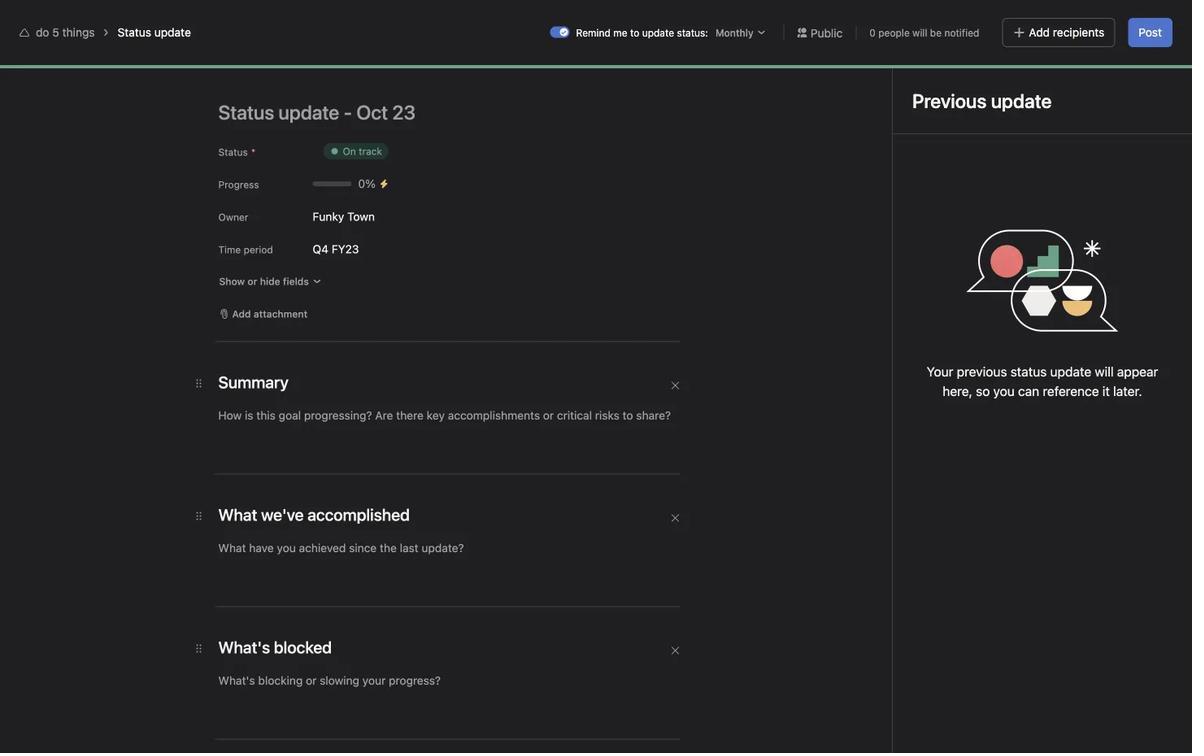 Task type: locate. For each thing, give the bounding box(es) containing it.
1 horizontal spatial time
[[871, 404, 895, 415]]

to
[[631, 27, 640, 38], [522, 387, 533, 400]]

list box
[[404, 7, 795, 33]]

0
[[870, 27, 876, 38]]

5
[[52, 26, 59, 39]]

1 horizontal spatial goals
[[491, 387, 519, 400]]

my
[[267, 51, 283, 64]]

share button
[[1119, 58, 1173, 81]]

on track down "town"
[[355, 243, 400, 256]]

do down my
[[267, 68, 286, 87]]

2 horizontal spatial a
[[930, 545, 936, 557]]

a for sub-
[[517, 424, 523, 437]]

add inside popup button
[[232, 308, 251, 320]]

switch
[[551, 26, 570, 38]]

1 horizontal spatial a
[[891, 461, 896, 473]]

previous
[[957, 364, 1008, 380]]

the status?
[[387, 204, 468, 223]]

0 horizontal spatial connect
[[347, 686, 387, 697]]

1 horizontal spatial time period
[[871, 404, 928, 415]]

connect a sub-goal
[[470, 424, 573, 437]]

0 vertical spatial do
[[36, 26, 49, 39]]

or right projects
[[472, 686, 481, 697]]

funky
[[313, 210, 344, 223]]

1 vertical spatial goals
[[491, 387, 519, 400]]

Goal name text field
[[318, 124, 1070, 183]]

add down show
[[232, 308, 251, 320]]

track inside popup button
[[359, 146, 382, 157]]

what's inside button
[[954, 14, 987, 25]]

goals
[[346, 51, 374, 64], [491, 387, 519, 400], [905, 523, 930, 535]]

this goal
[[920, 207, 982, 227]]

0 horizontal spatial goals
[[346, 51, 374, 64]]

2 vertical spatial connect
[[347, 686, 387, 697]]

0 horizontal spatial or
[[248, 276, 257, 287]]

0 vertical spatial track
[[359, 146, 382, 157]]

0 vertical spatial on
[[343, 146, 356, 157]]

1 vertical spatial connect
[[888, 545, 927, 557]]

will up it
[[1096, 364, 1114, 380]]

time
[[218, 244, 241, 256], [871, 404, 895, 415]]

0 horizontal spatial time period
[[218, 244, 273, 256]]

what's in my trial?
[[954, 14, 1039, 25]]

billing
[[1085, 14, 1112, 25]]

connect relevant projects or portfolios
[[347, 686, 530, 697]]

will
[[913, 27, 928, 38], [1096, 364, 1114, 380]]

1 vertical spatial goal
[[972, 545, 992, 557]]

2 horizontal spatial goals
[[905, 523, 930, 535]]

things
[[62, 26, 95, 39]]

period up show or hide fields
[[244, 244, 273, 256]]

or left hide
[[248, 276, 257, 287]]

progress
[[218, 179, 259, 190]]

remove section image for what's blocked text field
[[671, 646, 681, 656]]

will left be
[[913, 27, 928, 38]]

add attachment
[[232, 308, 308, 320]]

2 horizontal spatial connect
[[888, 545, 927, 557]]

post
[[1139, 26, 1163, 39]]

add billing info button
[[1056, 8, 1139, 31]]

1 vertical spatial what's
[[331, 204, 383, 223]]

remove section image
[[671, 513, 681, 523], [671, 646, 681, 656]]

1 vertical spatial do
[[267, 68, 286, 87]]

what's
[[954, 14, 987, 25], [331, 204, 383, 223]]

add up add recipients
[[1063, 14, 1082, 25]]

fields
[[283, 276, 309, 287]]

Section title text field
[[218, 636, 332, 659]]

0 horizontal spatial do
[[36, 26, 49, 39]]

relevant
[[390, 686, 428, 697]]

funky town
[[313, 210, 375, 223]]

add attachment button
[[212, 303, 315, 325]]

add recipients
[[1030, 26, 1105, 39]]

time up set
[[871, 404, 895, 415]]

1 horizontal spatial sub-
[[526, 424, 551, 437]]

track
[[359, 146, 382, 157], [373, 243, 400, 256]]

to right me
[[631, 27, 640, 38]]

do 5 things link
[[36, 26, 95, 39]]

1 vertical spatial on track
[[355, 243, 400, 256]]

1 horizontal spatial period
[[897, 404, 928, 415]]

add inside button
[[1030, 26, 1051, 39]]

1 vertical spatial on
[[355, 243, 370, 256]]

on track up the 0%
[[343, 146, 382, 157]]

Section title text field
[[218, 371, 289, 394]]

do for do 5 things
[[36, 26, 49, 39]]

0 vertical spatial what's
[[954, 14, 987, 25]]

status:
[[677, 27, 709, 38]]

sub- down automatically
[[526, 424, 551, 437]]

2 vertical spatial a
[[930, 545, 936, 557]]

1 vertical spatial will
[[1096, 364, 1114, 380]]

goals for workspace
[[346, 51, 374, 64]]

track up the 0%
[[359, 146, 382, 157]]

0 horizontal spatial will
[[913, 27, 928, 38]]

1 vertical spatial sub-
[[526, 424, 551, 437]]

do for do 5 things
[[267, 68, 286, 87]]

1 horizontal spatial add
[[1030, 26, 1051, 39]]

sub-
[[466, 387, 491, 400], [526, 424, 551, 437]]

track down the what's the status?
[[373, 243, 400, 256]]

reference
[[1043, 384, 1100, 399]]

1 horizontal spatial will
[[1096, 364, 1114, 380]]

sub- right use
[[466, 387, 491, 400]]

here,
[[943, 384, 973, 399]]

update
[[154, 26, 191, 39], [643, 27, 675, 38], [1051, 364, 1092, 380], [609, 387, 645, 400]]

time period up show
[[218, 244, 273, 256]]

0 horizontal spatial time
[[218, 244, 241, 256]]

0 vertical spatial remove section image
[[671, 513, 681, 523]]

0 vertical spatial a
[[517, 424, 523, 437]]

remove section image
[[671, 381, 681, 391]]

Section title text field
[[218, 504, 410, 526]]

goal right parent
[[972, 545, 992, 557]]

goals up "5 things" on the left of page
[[346, 51, 374, 64]]

0 horizontal spatial status
[[118, 26, 151, 39]]

people
[[879, 27, 910, 38]]

0 horizontal spatial to
[[522, 387, 533, 400]]

goals inside my workspace goals link
[[346, 51, 374, 64]]

1 remove section image from the top
[[671, 513, 681, 523]]

0 vertical spatial on track
[[343, 146, 382, 157]]

fy23
[[332, 242, 359, 256]]

1 vertical spatial a
[[891, 461, 896, 473]]

you
[[994, 384, 1015, 399]]

add inside button
[[1063, 14, 1082, 25]]

q4
[[313, 242, 329, 256]]

a for custom
[[891, 461, 896, 473]]

0 vertical spatial sub-
[[466, 387, 491, 400]]

what's down the 0%
[[331, 204, 383, 223]]

1 vertical spatial track
[[373, 243, 400, 256]]

1 horizontal spatial what's
[[954, 14, 987, 25]]

to up connect a sub-goal
[[522, 387, 533, 400]]

days
[[898, 20, 919, 31]]

what's up notified
[[954, 14, 987, 25]]

me
[[614, 27, 628, 38]]

time up show
[[218, 244, 241, 256]]

monthly button
[[712, 24, 771, 41]]

connect a parent goal
[[888, 545, 992, 557]]

0 horizontal spatial a
[[517, 424, 523, 437]]

status
[[118, 26, 151, 39], [218, 146, 248, 158]]

use
[[443, 387, 463, 400]]

0 vertical spatial time
[[218, 244, 241, 256]]

period
[[244, 244, 273, 256], [897, 404, 928, 415]]

1 horizontal spatial status
[[218, 146, 248, 158]]

what's the status?
[[331, 204, 468, 223]]

0 vertical spatial to
[[631, 27, 640, 38]]

can
[[1019, 384, 1040, 399]]

feedback
[[898, 590, 940, 601]]

0 vertical spatial will
[[913, 27, 928, 38]]

related work
[[331, 661, 410, 677]]

on down "town"
[[355, 243, 370, 256]]

1 horizontal spatial connect
[[470, 424, 514, 437]]

0 horizontal spatial goal
[[551, 424, 573, 437]]

on track button
[[313, 137, 399, 166]]

goal down automatically
[[551, 424, 573, 437]]

goals up connect a sub-goal button
[[491, 387, 519, 400]]

0 vertical spatial or
[[248, 276, 257, 287]]

update up reference
[[1051, 364, 1092, 380]]

0 vertical spatial goals
[[346, 51, 374, 64]]

update left this
[[609, 387, 645, 400]]

0 vertical spatial time period
[[218, 244, 273, 256]]

on
[[343, 146, 356, 157], [355, 243, 370, 256]]

monthly
[[716, 27, 754, 38]]

track inside button
[[373, 243, 400, 256]]

remind me to update status:
[[577, 27, 709, 38]]

add down trial?
[[1030, 26, 1051, 39]]

goals up connect a parent goal button on the bottom right of page
[[905, 523, 930, 535]]

share
[[1140, 63, 1166, 75]]

status left *
[[218, 146, 248, 158]]

0 vertical spatial status
[[118, 26, 151, 39]]

info
[[1115, 14, 1132, 25]]

0 horizontal spatial period
[[244, 244, 273, 256]]

1 vertical spatial status
[[218, 146, 248, 158]]

0 vertical spatial goal
[[551, 424, 573, 437]]

add for add attachment
[[232, 308, 251, 320]]

2 horizontal spatial add
[[1063, 14, 1082, 25]]

1 vertical spatial or
[[472, 686, 481, 697]]

status up home link
[[118, 26, 151, 39]]

time period down your
[[871, 404, 928, 415]]

on up funky town
[[343, 146, 356, 157]]

do left 5
[[36, 26, 49, 39]]

show
[[219, 276, 245, 287]]

1 horizontal spatial goal
[[972, 545, 992, 557]]

period down your
[[897, 404, 928, 415]]

1 horizontal spatial or
[[472, 686, 481, 697]]

owner
[[898, 247, 931, 260]]

1 horizontal spatial to
[[631, 27, 640, 38]]

1 horizontal spatial do
[[267, 68, 286, 87]]

0 vertical spatial connect
[[470, 424, 514, 437]]

goal for connect a parent goal
[[972, 545, 992, 557]]

a
[[517, 424, 523, 437], [891, 461, 896, 473], [930, 545, 936, 557]]

connect for related work
[[347, 686, 387, 697]]

0 horizontal spatial what's
[[331, 204, 383, 223]]

0 horizontal spatial add
[[232, 308, 251, 320]]

2 remove section image from the top
[[671, 646, 681, 656]]

1 vertical spatial time
[[871, 404, 895, 415]]

1 vertical spatial remove section image
[[671, 646, 681, 656]]

connect for use sub-goals to automatically update this goal's progress.
[[470, 424, 514, 437]]

0 horizontal spatial sub-
[[466, 387, 491, 400]]



Task type: vqa. For each thing, say whether or not it's contained in the screenshot.
share timeline with teammates cell
no



Task type: describe. For each thing, give the bounding box(es) containing it.
status *
[[218, 146, 256, 158]]

your
[[927, 364, 954, 380]]

on track inside button
[[355, 243, 400, 256]]

q4 fy23
[[313, 242, 359, 256]]

2 vertical spatial goals
[[905, 523, 930, 535]]

previous update
[[913, 90, 1052, 112]]

sub- inside button
[[526, 424, 551, 437]]

projects
[[430, 686, 469, 697]]

a for parent
[[930, 545, 936, 557]]

it
[[1103, 384, 1111, 399]]

or inside dropdown button
[[248, 276, 257, 287]]

0%
[[358, 177, 376, 190]]

post button
[[1129, 18, 1173, 47]]

set a custom due date
[[872, 461, 978, 473]]

show or hide fields button
[[212, 270, 329, 293]]

date
[[957, 461, 978, 473]]

this
[[648, 387, 668, 400]]

attachment
[[254, 308, 308, 320]]

parent
[[938, 545, 969, 557]]

set
[[872, 461, 888, 473]]

Title of update text field
[[218, 94, 707, 130]]

goal's
[[671, 387, 702, 400]]

will inside your previous status update will appear here, so you can reference it later.
[[1096, 364, 1114, 380]]

status for status update
[[118, 26, 151, 39]]

parent goals
[[871, 523, 930, 535]]

accountable team
[[871, 307, 966, 321]]

add for add billing info
[[1063, 14, 1082, 25]]

goal
[[871, 247, 895, 260]]

in
[[989, 14, 997, 25]]

1 vertical spatial to
[[522, 387, 533, 400]]

team
[[940, 307, 966, 321]]

goal owner
[[871, 247, 931, 260]]

ft
[[1095, 63, 1107, 75]]

send
[[871, 590, 895, 601]]

goals for sub-
[[491, 387, 519, 400]]

notified
[[945, 27, 980, 38]]

send feedback
[[871, 590, 940, 601]]

do 5 things
[[267, 68, 349, 87]]

description
[[331, 507, 401, 523]]

*
[[251, 146, 256, 158]]

send feedback link
[[871, 588, 940, 603]]

about
[[871, 207, 916, 227]]

28 days left
[[883, 20, 937, 31]]

goal for connect a sub-goal
[[551, 424, 573, 437]]

home
[[42, 56, 73, 69]]

so
[[977, 384, 991, 399]]

home link
[[10, 50, 186, 76]]

what's for what's the status?
[[331, 204, 383, 223]]

do 5 things
[[36, 26, 95, 39]]

on track inside popup button
[[343, 146, 382, 157]]

hide
[[260, 276, 280, 287]]

my workspace goals
[[267, 51, 374, 64]]

add for add recipients
[[1030, 26, 1051, 39]]

update left status:
[[643, 27, 675, 38]]

be
[[931, 27, 942, 38]]

status
[[1011, 364, 1047, 380]]

28
[[883, 20, 895, 31]]

use sub-goals to automatically update this goal's progress.
[[443, 387, 755, 400]]

on inside popup button
[[343, 146, 356, 157]]

0 vertical spatial period
[[244, 244, 273, 256]]

what's in my trial? button
[[947, 8, 1046, 31]]

or inside button
[[472, 686, 481, 697]]

ft button
[[1090, 58, 1113, 81]]

your previous status update will appear here, so you can reference it later.
[[927, 364, 1159, 399]]

recipients
[[1054, 26, 1105, 39]]

portfolios
[[484, 686, 530, 697]]

automatically
[[536, 387, 606, 400]]

1 vertical spatial period
[[897, 404, 928, 415]]

add billing info
[[1063, 14, 1132, 25]]

my
[[1000, 14, 1014, 25]]

workspace
[[286, 51, 342, 64]]

later.
[[1114, 384, 1143, 399]]

progress.
[[705, 387, 755, 400]]

about this goal
[[871, 207, 982, 227]]

update up home link
[[154, 26, 191, 39]]

connect a sub-goal button
[[443, 416, 584, 445]]

0 people will be notified
[[870, 27, 980, 38]]

on inside button
[[355, 243, 370, 256]]

add recipients button
[[1003, 18, 1116, 47]]

show or hide fields
[[219, 276, 309, 287]]

due
[[936, 461, 954, 473]]

update inside your previous status update will appear here, so you can reference it later.
[[1051, 364, 1092, 380]]

status update
[[118, 26, 191, 39]]

remove section image for section title text box
[[671, 513, 681, 523]]

parent
[[871, 523, 902, 535]]

1 vertical spatial time period
[[871, 404, 928, 415]]

status for status *
[[218, 146, 248, 158]]

trial?
[[1017, 14, 1039, 25]]

appear
[[1118, 364, 1159, 380]]

connect relevant projects or portfolios button
[[324, 680, 537, 703]]

what's for what's in my trial?
[[954, 14, 987, 25]]

town
[[348, 210, 375, 223]]



